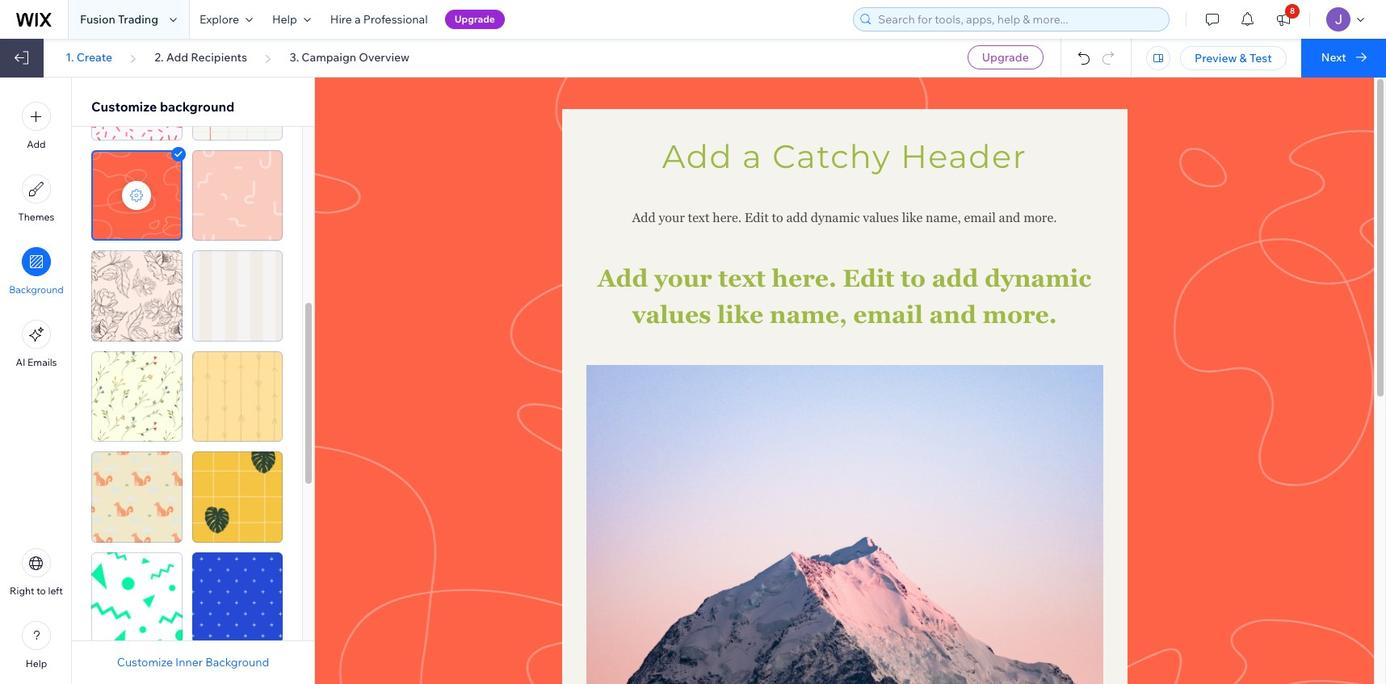 Task type: locate. For each thing, give the bounding box(es) containing it.
1 vertical spatial help
[[26, 658, 47, 670]]

and
[[999, 210, 1021, 225], [930, 301, 977, 329]]

0 horizontal spatial values
[[632, 301, 711, 329]]

0 vertical spatial add
[[787, 210, 808, 225]]

overview
[[359, 50, 410, 65]]

right to left
[[10, 585, 63, 597]]

dynamic
[[811, 210, 860, 225], [985, 264, 1092, 293]]

1 horizontal spatial help button
[[263, 0, 321, 39]]

background button
[[9, 247, 64, 296]]

0 vertical spatial help
[[272, 12, 297, 27]]

here.
[[713, 210, 742, 225], [772, 264, 837, 293]]

0 vertical spatial and
[[999, 210, 1021, 225]]

2. add recipients
[[155, 50, 247, 65]]

0 horizontal spatial and
[[930, 301, 977, 329]]

1 vertical spatial add your text here. edit to add dynamic values like name, email and more.
[[598, 264, 1098, 329]]

1 horizontal spatial here.
[[772, 264, 837, 293]]

preview
[[1195, 51, 1238, 65]]

add
[[166, 50, 188, 65], [662, 137, 733, 176], [27, 138, 46, 150], [632, 210, 656, 225], [598, 264, 648, 293]]

like
[[902, 210, 923, 225], [718, 301, 764, 329]]

0 vertical spatial like
[[902, 210, 923, 225]]

1 vertical spatial more.
[[983, 301, 1057, 329]]

1 horizontal spatial values
[[863, 210, 899, 225]]

1 horizontal spatial name,
[[926, 210, 961, 225]]

3.
[[290, 50, 299, 65]]

1 vertical spatial customize
[[117, 655, 173, 670]]

0 horizontal spatial upgrade
[[455, 13, 495, 25]]

help button down right to left
[[22, 621, 51, 670]]

1 vertical spatial help button
[[22, 621, 51, 670]]

0 horizontal spatial email
[[854, 301, 923, 329]]

test
[[1250, 51, 1273, 65]]

add
[[787, 210, 808, 225], [932, 264, 979, 293]]

2 vertical spatial to
[[37, 585, 46, 597]]

dynamic inside "add your text here. edit to add dynamic values like name, email and more."
[[985, 264, 1092, 293]]

0 horizontal spatial like
[[718, 301, 764, 329]]

a for professional
[[355, 12, 361, 27]]

customize for customize background
[[91, 99, 157, 115]]

edit
[[745, 210, 769, 225], [843, 264, 895, 293]]

8
[[1290, 6, 1296, 16]]

2 horizontal spatial to
[[901, 264, 926, 293]]

customize
[[91, 99, 157, 115], [117, 655, 173, 670]]

ai emails
[[16, 356, 57, 368]]

0 vertical spatial background
[[9, 284, 64, 296]]

help button up "3."
[[263, 0, 321, 39]]

1 horizontal spatial text
[[719, 264, 766, 293]]

1 vertical spatial values
[[632, 301, 711, 329]]

add a catchy header
[[662, 137, 1027, 176]]

customize left 'inner'
[[117, 655, 173, 670]]

upgrade button right professional
[[445, 10, 505, 29]]

1 vertical spatial dynamic
[[985, 264, 1092, 293]]

upgrade button
[[445, 10, 505, 29], [968, 45, 1044, 69]]

upgrade
[[455, 13, 495, 25], [982, 50, 1029, 65]]

1 horizontal spatial to
[[772, 210, 784, 225]]

email
[[964, 210, 996, 225], [854, 301, 923, 329]]

1 vertical spatial email
[[854, 301, 923, 329]]

customize down create
[[91, 99, 157, 115]]

help button
[[263, 0, 321, 39], [22, 621, 51, 670]]

1 horizontal spatial background
[[205, 655, 269, 670]]

to inside "button"
[[37, 585, 46, 597]]

1 vertical spatial like
[[718, 301, 764, 329]]

hire
[[330, 12, 352, 27]]

to
[[772, 210, 784, 225], [901, 264, 926, 293], [37, 585, 46, 597]]

0 horizontal spatial help button
[[22, 621, 51, 670]]

upgrade right professional
[[455, 13, 495, 25]]

upgrade down the search for tools, apps, help & more... field
[[982, 50, 1029, 65]]

help
[[272, 12, 297, 27], [26, 658, 47, 670]]

background
[[9, 284, 64, 296], [205, 655, 269, 670]]

0 horizontal spatial to
[[37, 585, 46, 597]]

1 vertical spatial name,
[[770, 301, 847, 329]]

1 vertical spatial to
[[901, 264, 926, 293]]

help down right to left
[[26, 658, 47, 670]]

&
[[1240, 51, 1248, 65]]

0 horizontal spatial text
[[688, 210, 710, 225]]

0 horizontal spatial upgrade button
[[445, 10, 505, 29]]

customize inner background
[[117, 655, 269, 670]]

2. add recipients link
[[155, 50, 247, 65]]

like inside "add your text here. edit to add dynamic values like name, email and more."
[[718, 301, 764, 329]]

1 vertical spatial text
[[719, 264, 766, 293]]

background right 'inner'
[[205, 655, 269, 670]]

name,
[[926, 210, 961, 225], [770, 301, 847, 329]]

1 vertical spatial upgrade button
[[968, 45, 1044, 69]]

0 horizontal spatial a
[[355, 12, 361, 27]]

1 vertical spatial your
[[654, 264, 712, 293]]

1 vertical spatial add
[[932, 264, 979, 293]]

add your text here. edit to add dynamic values like name, email and more.
[[632, 210, 1057, 225], [598, 264, 1098, 329]]

1 horizontal spatial upgrade
[[982, 50, 1029, 65]]

0 vertical spatial help button
[[263, 0, 321, 39]]

0 vertical spatial here.
[[713, 210, 742, 225]]

3. campaign overview link
[[290, 50, 410, 65]]

1 vertical spatial upgrade
[[982, 50, 1029, 65]]

1.
[[66, 50, 74, 65]]

ai
[[16, 356, 25, 368]]

your
[[659, 210, 685, 225], [654, 264, 712, 293]]

text
[[688, 210, 710, 225], [719, 264, 766, 293]]

upgrade button down the search for tools, apps, help & more... field
[[968, 45, 1044, 69]]

0 vertical spatial a
[[355, 12, 361, 27]]

1 horizontal spatial email
[[964, 210, 996, 225]]

upgrade for upgrade button to the top
[[455, 13, 495, 25]]

1 horizontal spatial a
[[743, 137, 763, 176]]

1 vertical spatial background
[[205, 655, 269, 670]]

1 horizontal spatial edit
[[843, 264, 895, 293]]

0 vertical spatial dynamic
[[811, 210, 860, 225]]

8 button
[[1266, 0, 1302, 39]]

0 vertical spatial your
[[659, 210, 685, 225]]

header
[[901, 137, 1027, 176]]

1 horizontal spatial dynamic
[[985, 264, 1092, 293]]

a
[[355, 12, 361, 27], [743, 137, 763, 176]]

customize inner background button
[[117, 655, 269, 670]]

1 horizontal spatial help
[[272, 12, 297, 27]]

background up ai emails button
[[9, 284, 64, 296]]

1 vertical spatial and
[[930, 301, 977, 329]]

create
[[77, 50, 112, 65]]

1. create link
[[66, 50, 112, 65]]

themes
[[18, 211, 54, 223]]

1 horizontal spatial add
[[932, 264, 979, 293]]

0 vertical spatial upgrade
[[455, 13, 495, 25]]

0 horizontal spatial name,
[[770, 301, 847, 329]]

0 vertical spatial more.
[[1024, 210, 1057, 225]]

right
[[10, 585, 34, 597]]

1 vertical spatial edit
[[843, 264, 895, 293]]

to inside "add your text here. edit to add dynamic values like name, email and more."
[[901, 264, 926, 293]]

values inside "add your text here. edit to add dynamic values like name, email and more."
[[632, 301, 711, 329]]

more.
[[1024, 210, 1057, 225], [983, 301, 1057, 329]]

a left catchy
[[743, 137, 763, 176]]

1 vertical spatial a
[[743, 137, 763, 176]]

0 vertical spatial text
[[688, 210, 710, 225]]

help up "3."
[[272, 12, 297, 27]]

0 horizontal spatial background
[[9, 284, 64, 296]]

ai emails button
[[16, 320, 57, 368]]

right to left button
[[10, 549, 63, 597]]

0 horizontal spatial edit
[[745, 210, 769, 225]]

name, inside "add your text here. edit to add dynamic values like name, email and more."
[[770, 301, 847, 329]]

1 horizontal spatial and
[[999, 210, 1021, 225]]

next
[[1322, 50, 1347, 65]]

a right the hire
[[355, 12, 361, 27]]

0 vertical spatial customize
[[91, 99, 157, 115]]

values
[[863, 210, 899, 225], [632, 301, 711, 329]]

0 vertical spatial to
[[772, 210, 784, 225]]

edit inside "add your text here. edit to add dynamic values like name, email and more."
[[843, 264, 895, 293]]



Task type: vqa. For each thing, say whether or not it's contained in the screenshot.
the cancel associated with Save as Draft
no



Task type: describe. For each thing, give the bounding box(es) containing it.
catchy
[[773, 137, 891, 176]]

preview & test button
[[1181, 46, 1287, 70]]

customize background
[[91, 99, 235, 115]]

1. create
[[66, 50, 112, 65]]

2.
[[155, 50, 164, 65]]

hire a professional link
[[321, 0, 438, 39]]

hire a professional
[[330, 12, 428, 27]]

1 vertical spatial here.
[[772, 264, 837, 293]]

a for catchy
[[743, 137, 763, 176]]

fusion trading
[[80, 12, 158, 27]]

customize for customize inner background
[[117, 655, 173, 670]]

trading
[[118, 12, 158, 27]]

1 horizontal spatial like
[[902, 210, 923, 225]]

0 horizontal spatial add
[[787, 210, 808, 225]]

0 horizontal spatial here.
[[713, 210, 742, 225]]

professional
[[363, 12, 428, 27]]

0 vertical spatial add your text here. edit to add dynamic values like name, email and more.
[[632, 210, 1057, 225]]

background
[[160, 99, 235, 115]]

emails
[[28, 356, 57, 368]]

0 vertical spatial name,
[[926, 210, 961, 225]]

0 vertical spatial upgrade button
[[445, 10, 505, 29]]

0 vertical spatial values
[[863, 210, 899, 225]]

1 horizontal spatial upgrade button
[[968, 45, 1044, 69]]

0 vertical spatial email
[[964, 210, 996, 225]]

next button
[[1302, 39, 1387, 78]]

explore
[[200, 12, 239, 27]]

text inside "add your text here. edit to add dynamic values like name, email and more."
[[719, 264, 766, 293]]

0 vertical spatial edit
[[745, 210, 769, 225]]

Search for tools, apps, help & more... field
[[874, 8, 1164, 31]]

fusion
[[80, 12, 115, 27]]

themes button
[[18, 175, 54, 223]]

0 horizontal spatial dynamic
[[811, 210, 860, 225]]

add button
[[22, 102, 51, 150]]

campaign
[[302, 50, 356, 65]]

recipients
[[191, 50, 247, 65]]

left
[[48, 585, 63, 597]]

upgrade for the right upgrade button
[[982, 50, 1029, 65]]

add inside button
[[27, 138, 46, 150]]

3. campaign overview
[[290, 50, 410, 65]]

preview & test
[[1195, 51, 1273, 65]]

inner
[[175, 655, 203, 670]]

0 horizontal spatial help
[[26, 658, 47, 670]]

more. inside "add your text here. edit to add dynamic values like name, email and more."
[[983, 301, 1057, 329]]



